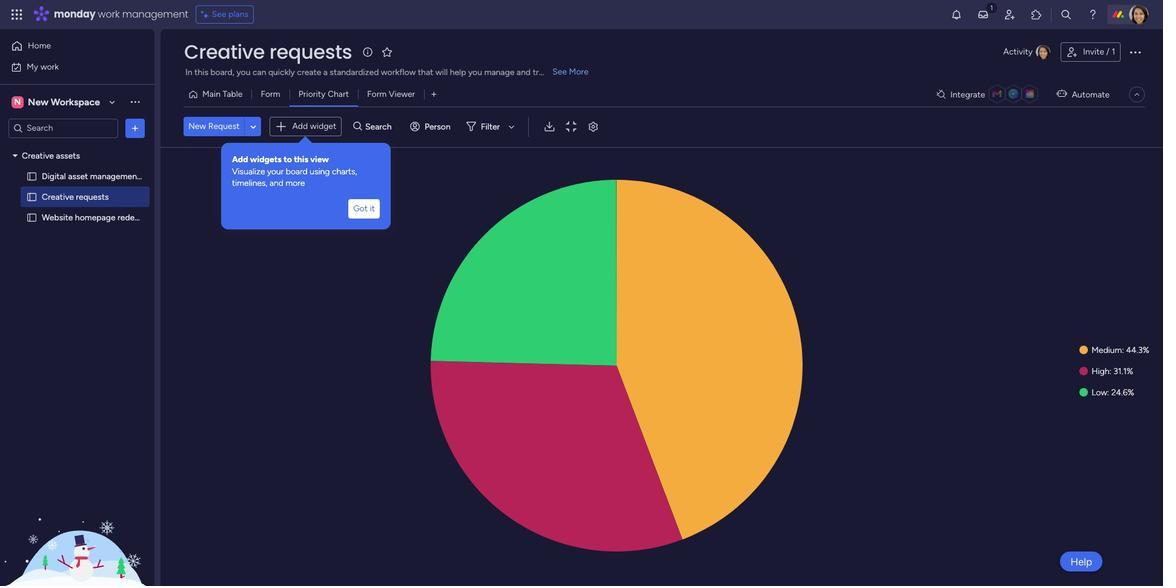 Task type: vqa. For each thing, say whether or not it's contained in the screenshot.
roadmap within the the Easily plan your features roadmap and product releases.
no



Task type: describe. For each thing, give the bounding box(es) containing it.
low
[[1092, 388, 1108, 398]]

public board image for digital asset management (dam)
[[26, 171, 38, 182]]

my work
[[27, 62, 59, 72]]

redesign
[[118, 212, 150, 223]]

my
[[27, 62, 38, 72]]

work for my
[[40, 62, 59, 72]]

main table
[[202, 89, 243, 99]]

Search in workspace field
[[25, 121, 101, 135]]

0 vertical spatial creative
[[184, 38, 265, 65]]

autopilot image
[[1057, 86, 1068, 102]]

public board image
[[26, 191, 38, 203]]

see more link
[[552, 66, 590, 78]]

charts,
[[332, 166, 357, 177]]

Creative requests field
[[181, 38, 355, 65]]

activity
[[1004, 47, 1033, 57]]

form for form viewer
[[367, 89, 387, 99]]

form for form
[[261, 89, 280, 99]]

monday work management
[[54, 7, 188, 21]]

medium : 44.3%
[[1092, 345, 1150, 355]]

add view image
[[432, 90, 437, 99]]

main table button
[[184, 85, 252, 104]]

invite
[[1084, 47, 1105, 57]]

new for new request
[[188, 121, 206, 132]]

james peterson image
[[1130, 5, 1149, 24]]

show board description image
[[361, 46, 375, 58]]

: for high
[[1110, 366, 1112, 377]]

filter button
[[462, 117, 519, 137]]

priority
[[299, 89, 326, 99]]

filter
[[481, 122, 500, 132]]

list box containing creative assets
[[0, 143, 167, 392]]

apps image
[[1031, 8, 1043, 21]]

inbox image
[[978, 8, 990, 21]]

digital
[[42, 171, 66, 182]]

activity button
[[999, 42, 1056, 62]]

see more
[[553, 67, 589, 77]]

invite / 1 button
[[1061, 42, 1121, 62]]

workspace
[[51, 96, 100, 108]]

new request
[[188, 121, 240, 132]]

person button
[[405, 117, 458, 137]]

24.6%
[[1112, 388, 1135, 398]]

my work button
[[7, 57, 130, 77]]

add for add widget
[[292, 121, 308, 132]]

widgets
[[250, 155, 282, 165]]

person
[[425, 122, 451, 132]]

add widget
[[292, 121, 337, 132]]

invite members image
[[1004, 8, 1016, 21]]

chart
[[328, 89, 349, 99]]

collapse board header image
[[1133, 90, 1142, 99]]

v2 search image
[[354, 120, 362, 134]]

high
[[1092, 366, 1110, 377]]

31.1%
[[1114, 366, 1134, 377]]

workspace image
[[12, 95, 24, 109]]

/
[[1107, 47, 1110, 57]]

management for work
[[122, 7, 188, 21]]

main
[[202, 89, 221, 99]]

see more button
[[184, 65, 591, 80]]

2 vertical spatial creative
[[42, 192, 74, 202]]

0 horizontal spatial requests
[[76, 192, 109, 202]]

see plans button
[[196, 5, 254, 24]]

it
[[370, 204, 375, 214]]

low : 24.6%
[[1092, 388, 1135, 398]]

request
[[208, 121, 240, 132]]

see for see more
[[553, 67, 567, 77]]

widget
[[310, 121, 337, 132]]

visualize
[[232, 166, 265, 177]]

n
[[14, 97, 21, 107]]

high : 31.1%
[[1092, 366, 1134, 377]]

form viewer
[[367, 89, 415, 99]]

work for monday
[[98, 7, 120, 21]]



Task type: locate. For each thing, give the bounding box(es) containing it.
add for add widgets to this view visualize your board using charts, timelines, and more got it
[[232, 155, 248, 165]]

1 vertical spatial new
[[188, 121, 206, 132]]

asset
[[68, 171, 88, 182]]

home
[[28, 41, 51, 51]]

form inside button
[[261, 89, 280, 99]]

caret down image
[[13, 152, 18, 160]]

new left request
[[188, 121, 206, 132]]

add left widget
[[292, 121, 308, 132]]

0 vertical spatial :
[[1123, 345, 1125, 355]]

1 horizontal spatial requests
[[270, 38, 352, 65]]

digital asset management (dam)
[[42, 171, 167, 182]]

2 form from the left
[[367, 89, 387, 99]]

help button
[[1061, 552, 1103, 572]]

management for asset
[[90, 171, 140, 182]]

1 form from the left
[[261, 89, 280, 99]]

requests
[[270, 38, 352, 65], [76, 192, 109, 202]]

(dam)
[[142, 171, 167, 182]]

: for medium
[[1123, 345, 1125, 355]]

table
[[223, 89, 243, 99]]

add inside popup button
[[292, 121, 308, 132]]

0 vertical spatial management
[[122, 7, 188, 21]]

creative requests
[[184, 38, 352, 65], [42, 192, 109, 202]]

1 vertical spatial :
[[1110, 366, 1112, 377]]

0 horizontal spatial form
[[261, 89, 280, 99]]

integrate
[[951, 89, 986, 100]]

new for new workspace
[[28, 96, 48, 108]]

form down see more button
[[367, 89, 387, 99]]

medium
[[1092, 345, 1123, 355]]

board
[[286, 166, 308, 177]]

see for see plans
[[212, 9, 226, 19]]

new request button
[[184, 117, 245, 137]]

new inside workspace selection element
[[28, 96, 48, 108]]

requests up homepage
[[76, 192, 109, 202]]

options image
[[129, 122, 141, 134]]

1 horizontal spatial work
[[98, 7, 120, 21]]

work inside button
[[40, 62, 59, 72]]

option
[[0, 145, 155, 147]]

options image
[[1129, 45, 1143, 59]]

website
[[42, 212, 73, 223]]

lottie animation image
[[0, 464, 155, 587]]

new right n
[[28, 96, 48, 108]]

0 horizontal spatial work
[[40, 62, 59, 72]]

plans
[[229, 9, 249, 19]]

see left the more
[[553, 67, 567, 77]]

new workspace
[[28, 96, 100, 108]]

home button
[[7, 36, 130, 56]]

form right table
[[261, 89, 280, 99]]

add up visualize
[[232, 155, 248, 165]]

1 vertical spatial creative
[[22, 151, 54, 161]]

2 vertical spatial :
[[1108, 388, 1110, 398]]

: left 44.3%
[[1123, 345, 1125, 355]]

0 vertical spatial requests
[[270, 38, 352, 65]]

2 public board image from the top
[[26, 212, 38, 223]]

add widgets to this view visualize your board using charts, timelines, and more got it
[[232, 155, 375, 214]]

see left plans
[[212, 9, 226, 19]]

angle down image
[[250, 122, 256, 131]]

your
[[267, 166, 284, 177]]

assets
[[56, 151, 80, 161]]

1 horizontal spatial creative requests
[[184, 38, 352, 65]]

1 image
[[987, 1, 998, 14]]

add to favorites image
[[381, 46, 393, 58]]

creative assets
[[22, 151, 80, 161]]

more
[[286, 178, 305, 189]]

viewer
[[389, 89, 415, 99]]

work
[[98, 7, 120, 21], [40, 62, 59, 72]]

: for low
[[1108, 388, 1110, 398]]

0 horizontal spatial new
[[28, 96, 48, 108]]

work right monday
[[98, 7, 120, 21]]

website homepage redesign
[[42, 212, 150, 223]]

add inside add widgets to this view visualize your board using charts, timelines, and more got it
[[232, 155, 248, 165]]

creative requests up form button
[[184, 38, 352, 65]]

automate
[[1072, 89, 1110, 100]]

0 vertical spatial creative requests
[[184, 38, 352, 65]]

got
[[353, 204, 368, 214]]

arrow down image
[[504, 120, 519, 134]]

list box
[[0, 143, 167, 392]]

using
[[310, 166, 330, 177]]

0 horizontal spatial add
[[232, 155, 248, 165]]

:
[[1123, 345, 1125, 355], [1110, 366, 1112, 377], [1108, 388, 1110, 398]]

see
[[212, 9, 226, 19], [553, 67, 567, 77]]

1
[[1112, 47, 1116, 57]]

0 vertical spatial public board image
[[26, 171, 38, 182]]

: left "24.6%" at the right of the page
[[1108, 388, 1110, 398]]

1 vertical spatial add
[[232, 155, 248, 165]]

see inside see more link
[[553, 67, 567, 77]]

see inside see plans button
[[212, 9, 226, 19]]

creative
[[184, 38, 265, 65], [22, 151, 54, 161], [42, 192, 74, 202]]

0 vertical spatial see
[[212, 9, 226, 19]]

priority chart
[[299, 89, 349, 99]]

creative up website
[[42, 192, 74, 202]]

0 vertical spatial work
[[98, 7, 120, 21]]

this
[[294, 155, 308, 165]]

add widget button
[[270, 117, 342, 136]]

form viewer button
[[358, 85, 424, 104]]

1 vertical spatial public board image
[[26, 212, 38, 223]]

help image
[[1087, 8, 1099, 21]]

work right my in the top of the page
[[40, 62, 59, 72]]

form inside "button"
[[367, 89, 387, 99]]

view
[[310, 155, 329, 165]]

form
[[261, 89, 280, 99], [367, 89, 387, 99]]

lottie animation element
[[0, 464, 155, 587]]

0 horizontal spatial see
[[212, 9, 226, 19]]

0 vertical spatial new
[[28, 96, 48, 108]]

1 public board image from the top
[[26, 171, 38, 182]]

new inside new request button
[[188, 121, 206, 132]]

1 horizontal spatial see
[[553, 67, 567, 77]]

: left 31.1%
[[1110, 366, 1112, 377]]

1 vertical spatial management
[[90, 171, 140, 182]]

requests up "priority"
[[270, 38, 352, 65]]

public board image for website homepage redesign
[[26, 212, 38, 223]]

Search field
[[362, 118, 399, 135]]

to
[[284, 155, 292, 165]]

management
[[122, 7, 188, 21], [90, 171, 140, 182]]

notifications image
[[951, 8, 963, 21]]

see plans
[[212, 9, 249, 19]]

workspace selection element
[[12, 95, 102, 109]]

new
[[28, 96, 48, 108], [188, 121, 206, 132]]

public board image
[[26, 171, 38, 182], [26, 212, 38, 223]]

got it button
[[348, 199, 380, 219]]

1 horizontal spatial add
[[292, 121, 308, 132]]

search everything image
[[1061, 8, 1073, 21]]

1 vertical spatial see
[[553, 67, 567, 77]]

1 vertical spatial requests
[[76, 192, 109, 202]]

help
[[1071, 556, 1093, 568]]

add
[[292, 121, 308, 132], [232, 155, 248, 165]]

monday
[[54, 7, 95, 21]]

0 vertical spatial add
[[292, 121, 308, 132]]

and
[[270, 178, 284, 189]]

timelines,
[[232, 178, 268, 189]]

1 horizontal spatial new
[[188, 121, 206, 132]]

dapulse integrations image
[[937, 90, 946, 99]]

homepage
[[75, 212, 116, 223]]

44.3%
[[1127, 345, 1150, 355]]

more
[[569, 67, 589, 77]]

select product image
[[11, 8, 23, 21]]

creative right caret down icon at the top left of the page
[[22, 151, 54, 161]]

priority chart button
[[290, 85, 358, 104]]

workspace options image
[[129, 96, 141, 108]]

public board image down public board icon
[[26, 212, 38, 223]]

creative requests down asset
[[42, 192, 109, 202]]

public board image up public board icon
[[26, 171, 38, 182]]

1 vertical spatial creative requests
[[42, 192, 109, 202]]

1 vertical spatial work
[[40, 62, 59, 72]]

1 horizontal spatial form
[[367, 89, 387, 99]]

form button
[[252, 85, 290, 104]]

0 horizontal spatial creative requests
[[42, 192, 109, 202]]

creative down see plans button
[[184, 38, 265, 65]]

invite / 1
[[1084, 47, 1116, 57]]



